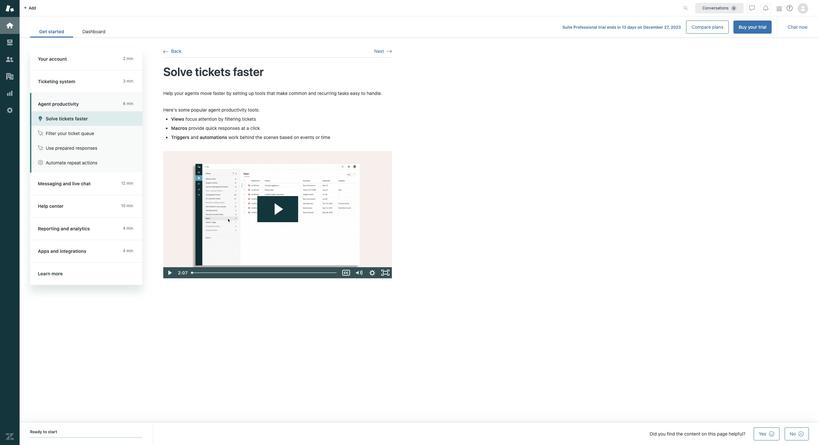 Task type: describe. For each thing, give the bounding box(es) containing it.
8 min
[[123, 101, 133, 106]]

tab list containing get started
[[30, 26, 115, 38]]

ends
[[608, 25, 617, 30]]

get started image
[[6, 21, 14, 30]]

here's
[[163, 107, 177, 113]]

and for reporting and analytics
[[61, 226, 69, 232]]

time
[[321, 135, 331, 140]]

common
[[289, 90, 307, 96]]

min for apps and integrations
[[127, 249, 133, 254]]

back button
[[163, 48, 182, 54]]

more
[[51, 271, 63, 277]]

responses inside button
[[76, 145, 97, 151]]

conversations button
[[696, 3, 744, 13]]

events
[[301, 135, 315, 140]]

based
[[280, 135, 293, 140]]

and for triggers and automations work behind the scenes based on events or time
[[191, 135, 199, 140]]

chat
[[789, 24, 798, 30]]

use prepared responses button
[[31, 141, 143, 156]]

back
[[171, 48, 182, 54]]

solve tickets faster inside button
[[46, 116, 88, 122]]

automate repeat actions
[[46, 160, 98, 166]]

integrations
[[60, 249, 86, 254]]

analytics
[[70, 226, 90, 232]]

4 min for analytics
[[123, 226, 133, 231]]

yes button
[[754, 428, 780, 441]]

12 min
[[121, 181, 133, 186]]

messaging and live chat
[[38, 181, 91, 187]]

notifications image
[[764, 5, 769, 11]]

conversations
[[703, 5, 729, 10]]

triggers and automations work behind the scenes based on events or time
[[171, 135, 331, 140]]

use
[[46, 145, 54, 151]]

provide
[[189, 125, 205, 131]]

easy
[[351, 90, 360, 96]]

triggers
[[171, 135, 190, 140]]

you
[[659, 432, 666, 437]]

get
[[39, 29, 47, 34]]

your for help
[[174, 90, 184, 96]]

0 horizontal spatial to
[[43, 430, 47, 435]]

help for help your agents move faster by setting up tools that make common and recurring tasks easy to handle.
[[163, 90, 173, 96]]

1 horizontal spatial the
[[677, 432, 684, 437]]

min for messaging and live chat
[[127, 181, 133, 186]]

quick
[[206, 125, 217, 131]]

chat now
[[789, 24, 808, 30]]

chat
[[81, 181, 91, 187]]

buy your trial
[[740, 24, 767, 30]]

repeat
[[67, 160, 81, 166]]

and right common
[[309, 90, 317, 96]]

your for buy
[[749, 24, 758, 30]]

a
[[247, 125, 249, 131]]

december
[[644, 25, 664, 30]]

setting
[[233, 90, 248, 96]]

help for help center
[[38, 204, 48, 209]]

0 horizontal spatial productivity
[[52, 101, 79, 107]]

video element
[[163, 151, 392, 279]]

ticketing system
[[38, 79, 75, 84]]

zendesk products image
[[778, 6, 782, 11]]

trial for your
[[759, 24, 767, 30]]

views image
[[6, 38, 14, 47]]

filtering
[[225, 116, 241, 122]]

learn more
[[38, 271, 63, 277]]

dashboard
[[82, 29, 106, 34]]

ticketing
[[38, 79, 58, 84]]

no
[[791, 432, 797, 437]]

started
[[48, 29, 64, 34]]

agent
[[208, 107, 220, 113]]

min for agent productivity
[[127, 101, 133, 106]]

reporting and analytics
[[38, 226, 90, 232]]

faster inside region
[[213, 90, 225, 96]]

12
[[121, 181, 126, 186]]

attention
[[199, 116, 217, 122]]

min for help center
[[127, 204, 133, 209]]

at
[[241, 125, 246, 131]]

tools:
[[248, 107, 260, 113]]

macros provide quick responses at a click
[[171, 125, 260, 131]]

apps and integrations
[[38, 249, 86, 254]]

plans
[[713, 24, 724, 30]]

add
[[29, 5, 36, 10]]

13
[[622, 25, 627, 30]]

buy your trial button
[[734, 21, 773, 34]]

filter
[[46, 131, 56, 136]]

1 horizontal spatial by
[[227, 90, 232, 96]]

customers image
[[6, 55, 14, 64]]

solve tickets faster inside content-title 'region'
[[163, 65, 264, 79]]

solve inside button
[[46, 116, 58, 122]]

help center
[[38, 204, 64, 209]]

main element
[[0, 0, 20, 446]]

professional
[[574, 25, 598, 30]]

learn more button
[[30, 263, 141, 285]]

add button
[[20, 0, 40, 16]]

get help image
[[787, 5, 793, 11]]

that
[[267, 90, 275, 96]]

get started
[[39, 29, 64, 34]]

your
[[38, 56, 48, 62]]

agent
[[38, 101, 51, 107]]

4 for reporting and analytics
[[123, 226, 126, 231]]

solve inside content-title 'region'
[[163, 65, 193, 79]]

zendesk support image
[[6, 4, 14, 13]]

tickets inside button
[[59, 116, 74, 122]]

system
[[59, 79, 75, 84]]

on inside 'section'
[[638, 25, 643, 30]]

find
[[668, 432, 676, 437]]



Task type: locate. For each thing, give the bounding box(es) containing it.
productivity
[[52, 101, 79, 107], [222, 107, 247, 113]]

learn
[[38, 271, 50, 277]]

scenes
[[264, 135, 279, 140]]

December 27, 2023 text field
[[644, 25, 682, 30]]

0 horizontal spatial your
[[58, 131, 67, 136]]

1 horizontal spatial to
[[362, 90, 366, 96]]

2 horizontal spatial tickets
[[242, 116, 256, 122]]

compare plans
[[692, 24, 724, 30]]

compare plans button
[[687, 21, 730, 34]]

tickets inside content-title 'region'
[[195, 65, 231, 79]]

27,
[[665, 25, 670, 30]]

solve tickets faster
[[163, 65, 264, 79], [46, 116, 88, 122]]

min inside your account heading
[[127, 56, 133, 61]]

and down provide
[[191, 135, 199, 140]]

reporting image
[[6, 89, 14, 98]]

responses down filtering
[[218, 125, 240, 131]]

now
[[800, 24, 808, 30]]

2
[[123, 56, 126, 61]]

your inside button
[[749, 24, 758, 30]]

1 horizontal spatial tickets
[[195, 65, 231, 79]]

and right apps
[[50, 249, 59, 254]]

trial
[[759, 24, 767, 30], [599, 25, 606, 30]]

0 vertical spatial solve tickets faster
[[163, 65, 264, 79]]

1 vertical spatial your
[[174, 90, 184, 96]]

to left start in the left of the page
[[43, 430, 47, 435]]

solve tickets faster up move
[[163, 65, 264, 79]]

1 horizontal spatial your
[[174, 90, 184, 96]]

filter your ticket queue button
[[31, 126, 143, 141]]

in
[[618, 25, 621, 30]]

0 horizontal spatial solve
[[46, 116, 58, 122]]

center
[[49, 204, 64, 209]]

1 min from the top
[[127, 56, 133, 61]]

1 horizontal spatial responses
[[218, 125, 240, 131]]

solve tickets faster up "filter your ticket queue"
[[46, 116, 88, 122]]

3
[[123, 79, 126, 84]]

min for your account
[[127, 56, 133, 61]]

1 vertical spatial solve
[[46, 116, 58, 122]]

your account heading
[[30, 48, 143, 71]]

2 horizontal spatial faster
[[233, 65, 264, 79]]

trial inside button
[[759, 24, 767, 30]]

compare
[[692, 24, 712, 30]]

video thumbnail image
[[163, 151, 392, 279], [163, 151, 392, 279]]

your right buy
[[749, 24, 758, 30]]

and for apps and integrations
[[50, 249, 59, 254]]

1 vertical spatial by
[[219, 116, 224, 122]]

solve up filter on the left of page
[[46, 116, 58, 122]]

solve tickets faster button
[[31, 111, 143, 126]]

live
[[72, 181, 80, 187]]

0 vertical spatial responses
[[218, 125, 240, 131]]

10 min
[[121, 204, 133, 209]]

solve down back
[[163, 65, 193, 79]]

up
[[249, 90, 254, 96]]

work
[[229, 135, 239, 140]]

section
[[120, 21, 773, 34]]

your account
[[38, 56, 67, 62]]

2 4 min from the top
[[123, 249, 133, 254]]

views focus attention by filtering tickets
[[171, 116, 256, 122]]

by up macros provide quick responses at a click
[[219, 116, 224, 122]]

2 vertical spatial your
[[58, 131, 67, 136]]

help your agents move faster by setting up tools that make common and recurring tasks easy to handle.
[[163, 90, 382, 96]]

make
[[277, 90, 288, 96]]

0 vertical spatial your
[[749, 24, 758, 30]]

faster right move
[[213, 90, 225, 96]]

responses
[[218, 125, 240, 131], [76, 145, 97, 151]]

faster up the filter your ticket queue "button"
[[75, 116, 88, 122]]

0 vertical spatial to
[[362, 90, 366, 96]]

6 min from the top
[[127, 226, 133, 231]]

1 vertical spatial faster
[[213, 90, 225, 96]]

productivity right agent
[[52, 101, 79, 107]]

did you find the content on this page helpful?
[[650, 432, 746, 437]]

min for ticketing system
[[127, 79, 133, 84]]

1 vertical spatial help
[[38, 204, 48, 209]]

suite professional trial ends in 13 days on december 27, 2023
[[563, 25, 682, 30]]

yes
[[760, 432, 767, 437]]

macros
[[171, 125, 188, 131]]

2 min
[[123, 56, 133, 61]]

this
[[709, 432, 717, 437]]

content-title region
[[163, 65, 392, 80]]

1 vertical spatial on
[[294, 135, 299, 140]]

trial down notifications image
[[759, 24, 767, 30]]

0 vertical spatial help
[[163, 90, 173, 96]]

handle.
[[367, 90, 382, 96]]

your for filter
[[58, 131, 67, 136]]

0 vertical spatial by
[[227, 90, 232, 96]]

7 min from the top
[[127, 249, 133, 254]]

your right filter on the left of page
[[58, 131, 67, 136]]

views
[[171, 116, 184, 122]]

trial left ends
[[599, 25, 606, 30]]

4 min from the top
[[127, 181, 133, 186]]

0 horizontal spatial trial
[[599, 25, 606, 30]]

tickets up "filter your ticket queue"
[[59, 116, 74, 122]]

responses down the filter your ticket queue "button"
[[76, 145, 97, 151]]

start
[[48, 430, 57, 435]]

some
[[178, 107, 190, 113]]

suite
[[563, 25, 573, 30]]

next button
[[375, 48, 392, 54]]

0 horizontal spatial help
[[38, 204, 48, 209]]

10
[[121, 204, 126, 209]]

0 horizontal spatial on
[[294, 135, 299, 140]]

popular
[[191, 107, 207, 113]]

tab list
[[30, 26, 115, 38]]

content
[[685, 432, 701, 437]]

help inside region
[[163, 90, 173, 96]]

0 horizontal spatial faster
[[75, 116, 88, 122]]

apps
[[38, 249, 49, 254]]

the right find
[[677, 432, 684, 437]]

reporting
[[38, 226, 60, 232]]

tickets
[[195, 65, 231, 79], [59, 116, 74, 122], [242, 116, 256, 122]]

tickets up move
[[195, 65, 231, 79]]

1 4 from the top
[[123, 226, 126, 231]]

3 min from the top
[[127, 101, 133, 106]]

focus
[[186, 116, 197, 122]]

click
[[250, 125, 260, 131]]

behind
[[240, 135, 254, 140]]

tickets up "a" at the left top of page
[[242, 116, 256, 122]]

1 horizontal spatial solve tickets faster
[[163, 65, 264, 79]]

your left 'agents' at left top
[[174, 90, 184, 96]]

and
[[309, 90, 317, 96], [191, 135, 199, 140], [63, 181, 71, 187], [61, 226, 69, 232], [50, 249, 59, 254]]

your inside "button"
[[58, 131, 67, 136]]

messaging
[[38, 181, 62, 187]]

on right based
[[294, 135, 299, 140]]

organizations image
[[6, 72, 14, 81]]

min
[[127, 56, 133, 61], [127, 79, 133, 84], [127, 101, 133, 106], [127, 181, 133, 186], [127, 204, 133, 209], [127, 226, 133, 231], [127, 249, 133, 254]]

dashboard tab
[[73, 26, 115, 38]]

1 vertical spatial the
[[677, 432, 684, 437]]

1 vertical spatial responses
[[76, 145, 97, 151]]

prepared
[[55, 145, 74, 151]]

faster inside content-title 'region'
[[233, 65, 264, 79]]

solve
[[163, 65, 193, 79], [46, 116, 58, 122]]

move
[[201, 90, 212, 96]]

footer
[[20, 424, 819, 446]]

and left live on the left of page
[[63, 181, 71, 187]]

faster
[[233, 65, 264, 79], [213, 90, 225, 96], [75, 116, 88, 122]]

helpful?
[[730, 432, 746, 437]]

on left this
[[702, 432, 708, 437]]

3 min
[[123, 79, 133, 84]]

automate
[[46, 160, 66, 166]]

progress-bar progress bar
[[30, 438, 143, 439]]

5 min from the top
[[127, 204, 133, 209]]

faster inside button
[[75, 116, 88, 122]]

2 min from the top
[[127, 79, 133, 84]]

and for messaging and live chat
[[63, 181, 71, 187]]

1 horizontal spatial help
[[163, 90, 173, 96]]

2 horizontal spatial your
[[749, 24, 758, 30]]

the
[[256, 135, 263, 140], [677, 432, 684, 437]]

use prepared responses
[[46, 145, 97, 151]]

0 vertical spatial on
[[638, 25, 643, 30]]

1 vertical spatial solve tickets faster
[[46, 116, 88, 122]]

help up here's
[[163, 90, 173, 96]]

1 vertical spatial 4
[[123, 249, 126, 254]]

4 min for integrations
[[123, 249, 133, 254]]

to right easy on the top
[[362, 90, 366, 96]]

min for reporting and analytics
[[127, 226, 133, 231]]

the down click
[[256, 135, 263, 140]]

productivity up filtering
[[222, 107, 247, 113]]

0 horizontal spatial responses
[[76, 145, 97, 151]]

ticket
[[68, 131, 80, 136]]

1 horizontal spatial on
[[638, 25, 643, 30]]

on right 'days'
[[638, 25, 643, 30]]

1 vertical spatial productivity
[[222, 107, 247, 113]]

1 horizontal spatial faster
[[213, 90, 225, 96]]

recurring
[[318, 90, 337, 96]]

0 vertical spatial productivity
[[52, 101, 79, 107]]

2 vertical spatial faster
[[75, 116, 88, 122]]

days
[[628, 25, 637, 30]]

1 horizontal spatial productivity
[[222, 107, 247, 113]]

help left center
[[38, 204, 48, 209]]

zendesk image
[[6, 433, 14, 442]]

4 min
[[123, 226, 133, 231], [123, 249, 133, 254]]

trial for professional
[[599, 25, 606, 30]]

1 vertical spatial 4 min
[[123, 249, 133, 254]]

to
[[362, 90, 366, 96], [43, 430, 47, 435]]

button displays agent's chat status as invisible. image
[[750, 5, 755, 11]]

0 vertical spatial solve
[[163, 65, 193, 79]]

2 horizontal spatial on
[[702, 432, 708, 437]]

agents
[[185, 90, 199, 96]]

1 horizontal spatial trial
[[759, 24, 767, 30]]

admin image
[[6, 106, 14, 115]]

0 horizontal spatial tickets
[[59, 116, 74, 122]]

0 vertical spatial faster
[[233, 65, 264, 79]]

and left analytics
[[61, 226, 69, 232]]

0 horizontal spatial the
[[256, 135, 263, 140]]

agent productivity
[[38, 101, 79, 107]]

region containing help your agents move faster by setting up tools that make common and recurring tasks easy to handle.
[[163, 90, 392, 279]]

0 horizontal spatial by
[[219, 116, 224, 122]]

actions
[[82, 160, 98, 166]]

section containing compare plans
[[120, 21, 773, 34]]

ready to start
[[30, 430, 57, 435]]

footer containing did you find the content on this page helpful?
[[20, 424, 819, 446]]

1 vertical spatial to
[[43, 430, 47, 435]]

1 horizontal spatial solve
[[163, 65, 193, 79]]

or
[[316, 135, 320, 140]]

by left the "setting"
[[227, 90, 232, 96]]

buy
[[740, 24, 748, 30]]

1 4 min from the top
[[123, 226, 133, 231]]

0 vertical spatial the
[[256, 135, 263, 140]]

0 horizontal spatial solve tickets faster
[[46, 116, 88, 122]]

2 vertical spatial on
[[702, 432, 708, 437]]

0 vertical spatial 4
[[123, 226, 126, 231]]

ready
[[30, 430, 42, 435]]

next
[[375, 48, 384, 54]]

0 vertical spatial 4 min
[[123, 226, 133, 231]]

2 4 from the top
[[123, 249, 126, 254]]

faster up up
[[233, 65, 264, 79]]

automations
[[200, 135, 227, 140]]

region
[[163, 90, 392, 279]]

4 for apps and integrations
[[123, 249, 126, 254]]



Task type: vqa. For each thing, say whether or not it's contained in the screenshot.
the right 'Take'
no



